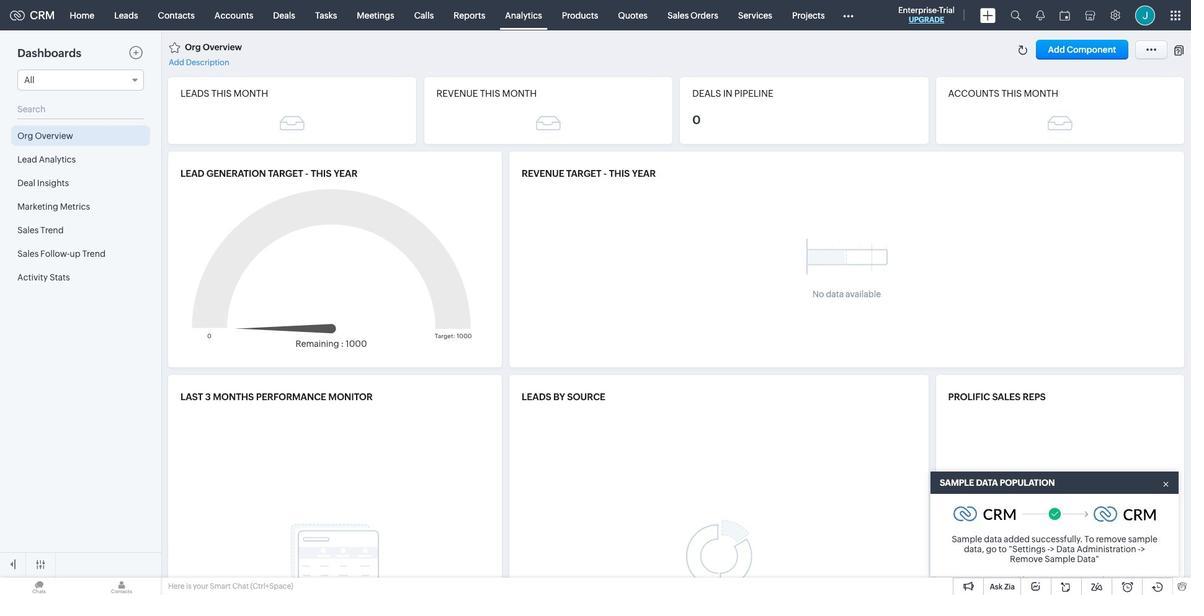 Task type: locate. For each thing, give the bounding box(es) containing it.
signals element
[[1029, 0, 1052, 30]]

crm image
[[1094, 507, 1156, 522]]

logo image
[[10, 10, 25, 20]]

None field
[[17, 69, 144, 91]]

search element
[[1003, 0, 1029, 30]]

chats image
[[0, 578, 78, 595]]

search image
[[1011, 10, 1021, 20]]

signals image
[[1036, 10, 1045, 20]]

Search text field
[[17, 100, 144, 119]]

profile element
[[1128, 0, 1163, 30]]



Task type: describe. For each thing, give the bounding box(es) containing it.
create menu image
[[980, 8, 996, 23]]

profile image
[[1136, 5, 1155, 25]]

create menu element
[[973, 0, 1003, 30]]

calendar image
[[1060, 10, 1070, 20]]

contacts image
[[83, 578, 161, 595]]

Other Modules field
[[835, 5, 862, 25]]



